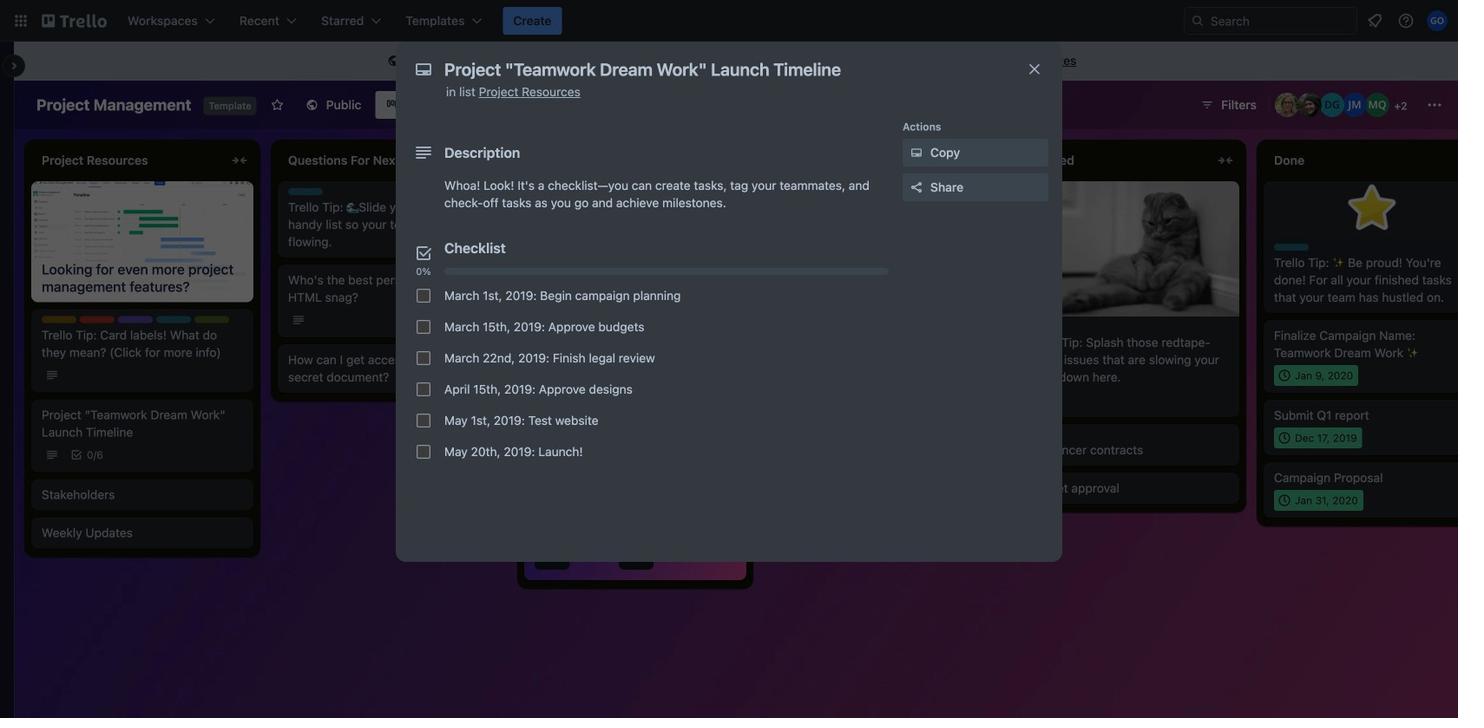 Task type: locate. For each thing, give the bounding box(es) containing it.
color: sky, title: "trello tip" element
[[288, 188, 323, 195], [535, 188, 570, 195], [781, 188, 816, 195], [1275, 244, 1309, 251], [156, 317, 191, 324], [1028, 324, 1063, 331]]

group
[[410, 280, 889, 468]]

color: red, title: "priority" element
[[80, 317, 115, 324]]

0 notifications image
[[1365, 10, 1386, 31]]

color: purple, title: "design team" element
[[535, 289, 570, 296], [118, 317, 153, 324]]

board image
[[386, 97, 400, 111]]

0 vertical spatial color: purple, title: "design team" element
[[535, 289, 570, 296]]

color: orange, title: "one more step" element
[[535, 376, 570, 383], [1028, 432, 1063, 438]]

0 horizontal spatial collapse list image
[[229, 150, 250, 171]]

primary element
[[0, 0, 1459, 42]]

1 vertical spatial color: purple, title: "design team" element
[[118, 317, 153, 324]]

None checkbox
[[417, 289, 431, 303], [417, 445, 431, 459], [417, 289, 431, 303], [417, 445, 431, 459]]

3 collapse list image from the left
[[1216, 150, 1236, 171]]

Board name text field
[[28, 91, 200, 119]]

2 horizontal spatial collapse list image
[[1216, 150, 1236, 171]]

None text field
[[436, 54, 1009, 85]]

0 vertical spatial color: orange, title: "one more step" element
[[535, 376, 570, 383]]

show menu image
[[1427, 96, 1444, 114]]

star or unstar board image
[[271, 98, 285, 112]]

color: lime, title: "halp" element
[[194, 317, 229, 324]]

None checkbox
[[417, 320, 431, 334], [417, 352, 431, 366], [417, 383, 431, 397], [417, 414, 431, 428], [417, 320, 431, 334], [417, 352, 431, 366], [417, 383, 431, 397], [417, 414, 431, 428]]

1 vertical spatial color: orange, title: "one more step" element
[[1028, 432, 1063, 438]]

devan goldstein (devangoldstein2) image
[[1321, 93, 1345, 117]]

color: yellow, title: "copy request" element
[[42, 317, 76, 324]]

1 horizontal spatial collapse list image
[[476, 150, 497, 171]]

0 horizontal spatial color: purple, title: "design team" element
[[118, 317, 153, 324]]

open information menu image
[[1398, 12, 1415, 30]]

collapse list image
[[229, 150, 250, 171], [476, 150, 497, 171], [1216, 150, 1236, 171]]

sm image
[[385, 53, 402, 70]]



Task type: vqa. For each thing, say whether or not it's contained in the screenshot.
Back To Home image
no



Task type: describe. For each thing, give the bounding box(es) containing it.
jordan mirchev (jordan_mirchev) image
[[1343, 93, 1368, 117]]

sm image
[[908, 144, 926, 161]]

1 horizontal spatial color: orange, title: "one more step" element
[[1028, 432, 1063, 438]]

andrea crawford (andreacrawford8) image
[[1275, 93, 1300, 117]]

customize views image
[[532, 96, 550, 114]]

Search field
[[1205, 9, 1357, 33]]

1 collapse list image from the left
[[229, 150, 250, 171]]

caity (caity) image
[[1298, 93, 1322, 117]]

search image
[[1191, 14, 1205, 28]]

gary orlando (garyorlando) image
[[1427, 10, 1448, 31]]

2 collapse list image from the left
[[476, 150, 497, 171]]

0 horizontal spatial color: orange, title: "one more step" element
[[535, 376, 570, 383]]

1 horizontal spatial color: purple, title: "design team" element
[[535, 289, 570, 296]]

collapse list image
[[969, 150, 990, 171]]

melody qiao (melodyqiao) image
[[1366, 93, 1390, 117]]



